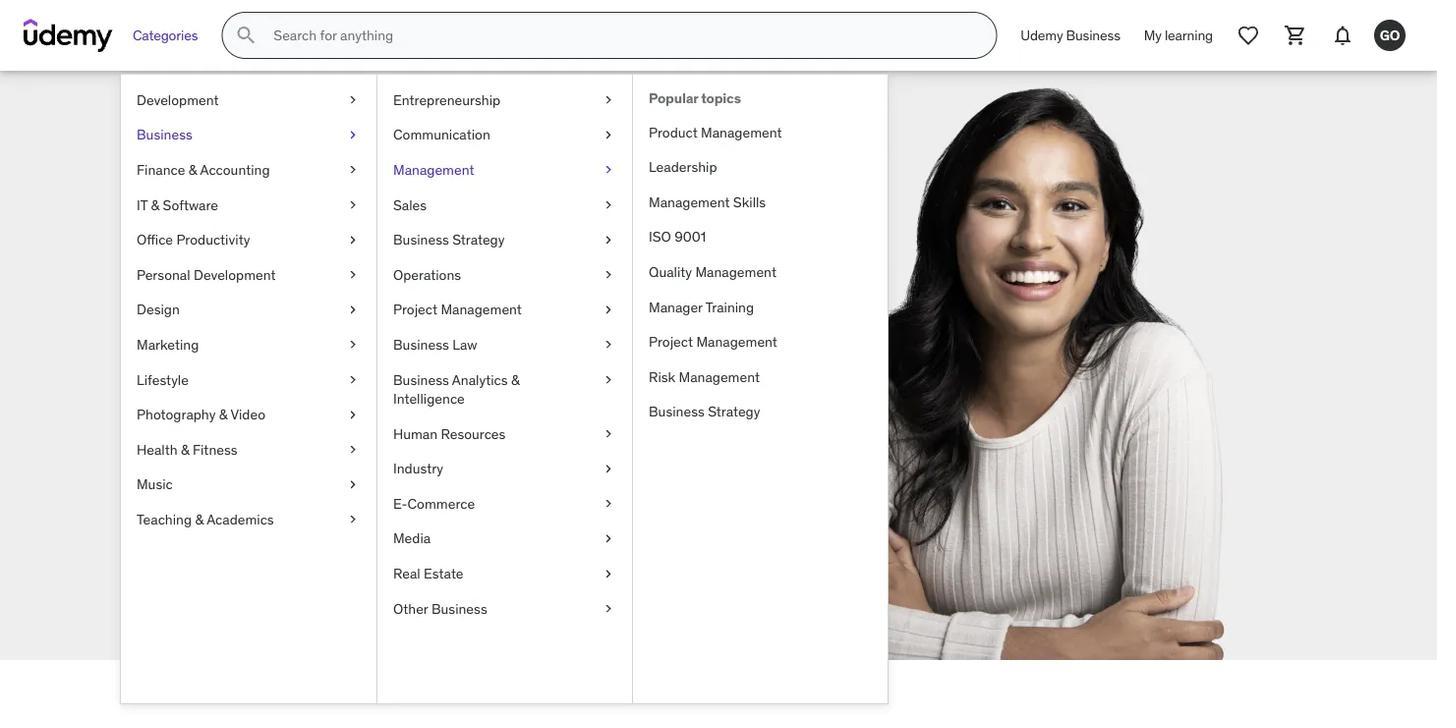 Task type: vqa. For each thing, say whether or not it's contained in the screenshot.
xsmall image for Photography & Video
yes



Task type: locate. For each thing, give the bounding box(es) containing it.
industry
[[393, 460, 443, 478]]

business
[[1066, 26, 1121, 44], [137, 126, 192, 144], [393, 231, 449, 249], [393, 336, 449, 354], [393, 371, 449, 389], [649, 403, 705, 421], [432, 600, 487, 618]]

xsmall image for project management
[[601, 300, 616, 320]]

product management link
[[633, 115, 888, 150]]

strategy for left business strategy link
[[452, 231, 505, 249]]

0 horizontal spatial business strategy link
[[378, 223, 632, 258]]

entrepreneurship
[[393, 91, 501, 109]]

intelligence
[[393, 390, 465, 408]]

us
[[236, 300, 289, 362]]

xsmall image inside the operations link
[[601, 265, 616, 285]]

law
[[452, 336, 477, 354]]

manager training
[[649, 298, 754, 316]]

development
[[137, 91, 219, 109], [194, 266, 276, 284]]

xsmall image inside entrepreneurship link
[[601, 90, 616, 110]]

xsmall image inside communication link
[[601, 125, 616, 145]]

quality management
[[649, 263, 777, 281]]

udemy
[[1021, 26, 1063, 44]]

business law link
[[378, 328, 632, 363]]

office productivity
[[137, 231, 250, 249]]

finance & accounting link
[[121, 153, 377, 188]]

business strategy link down risk management
[[633, 395, 888, 430]]

xsmall image for marketing
[[345, 335, 361, 355]]

1 vertical spatial business strategy
[[649, 403, 760, 421]]

xsmall image for photography & video
[[345, 405, 361, 425]]

0 vertical spatial business strategy
[[393, 231, 505, 249]]

xsmall image inside real estate "link"
[[601, 565, 616, 584]]

xsmall image inside business strategy link
[[601, 230, 616, 250]]

own
[[306, 393, 341, 417]]

marketing link
[[121, 328, 377, 363]]

& for video
[[219, 406, 227, 424]]

xsmall image inside finance & accounting link
[[345, 160, 361, 180]]

business law
[[393, 336, 477, 354]]

xsmall image inside human resources link
[[601, 425, 616, 444]]

xsmall image
[[345, 90, 361, 110], [345, 125, 361, 145], [601, 125, 616, 145], [345, 160, 361, 180], [345, 265, 361, 285], [601, 265, 616, 285], [601, 300, 616, 320], [345, 405, 361, 425], [601, 425, 616, 444], [601, 530, 616, 549]]

0 horizontal spatial project management
[[393, 301, 522, 319]]

xsmall image for teaching & academics
[[345, 510, 361, 530]]

project down operations at the top of the page
[[393, 301, 438, 319]]

strategy
[[452, 231, 505, 249], [708, 403, 760, 421]]

project management link down training
[[633, 325, 888, 360]]

xsmall image for it & software
[[345, 195, 361, 215]]

1 horizontal spatial project management
[[649, 333, 778, 351]]

xsmall image for real estate
[[601, 565, 616, 584]]

1 horizontal spatial project
[[649, 333, 693, 351]]

management up 9001
[[649, 193, 730, 211]]

project management inside management element
[[649, 333, 778, 351]]

project management for management
[[649, 333, 778, 351]]

management link
[[378, 153, 632, 188]]

1 vertical spatial development
[[194, 266, 276, 284]]

xsmall image inside the media link
[[601, 530, 616, 549]]

project management up the law
[[393, 301, 522, 319]]

xsmall image for health & fitness
[[345, 440, 361, 460]]

& right it
[[151, 196, 159, 214]]

xsmall image inside teaching & academics link
[[345, 510, 361, 530]]

human resources link
[[378, 417, 632, 452]]

xsmall image for sales
[[601, 195, 616, 215]]

topics
[[701, 89, 741, 107]]

xsmall image for operations
[[601, 265, 616, 285]]

finance & accounting
[[137, 161, 270, 179]]

project management link for business law
[[378, 293, 632, 328]]

business strategy down risk management
[[649, 403, 760, 421]]

xsmall image
[[601, 90, 616, 110], [601, 160, 616, 180], [345, 195, 361, 215], [601, 195, 616, 215], [345, 230, 361, 250], [601, 230, 616, 250], [345, 300, 361, 320], [345, 335, 361, 355], [601, 335, 616, 355], [345, 370, 361, 390], [601, 370, 616, 390], [345, 440, 361, 460], [601, 460, 616, 479], [345, 475, 361, 495], [601, 495, 616, 514], [345, 510, 361, 530], [601, 565, 616, 584], [601, 600, 616, 619]]

personal
[[137, 266, 190, 284]]

project inside management element
[[649, 333, 693, 351]]

0 vertical spatial project management
[[393, 301, 522, 319]]

xsmall image inside marketing link
[[345, 335, 361, 355]]

xsmall image inside design link
[[345, 300, 361, 320]]

come teach with us become an instructor and change lives — including your own
[[123, 246, 404, 417]]

project down manager at the top left
[[649, 333, 693, 351]]

learning
[[1165, 26, 1213, 44]]

project management link up the law
[[378, 293, 632, 328]]

strategy down sales link
[[452, 231, 505, 249]]

business up finance
[[137, 126, 192, 144]]

business strategy inside management element
[[649, 403, 760, 421]]

xsmall image inside it & software link
[[345, 195, 361, 215]]

an
[[197, 367, 217, 391]]

& right analytics
[[511, 371, 520, 389]]

& right the health
[[181, 441, 189, 459]]

business inside udemy business link
[[1066, 26, 1121, 44]]

& right finance
[[189, 161, 197, 179]]

finance
[[137, 161, 185, 179]]

xsmall image inside management link
[[601, 160, 616, 180]]

sales link
[[378, 188, 632, 223]]

analytics
[[452, 371, 508, 389]]

strategy inside management element
[[708, 403, 760, 421]]

lifestyle
[[137, 371, 189, 389]]

project management for law
[[393, 301, 522, 319]]

1 vertical spatial project
[[649, 333, 693, 351]]

business strategy
[[393, 231, 505, 249], [649, 403, 760, 421]]

0 vertical spatial project
[[393, 301, 438, 319]]

including
[[185, 393, 261, 417]]

business strategy link
[[378, 223, 632, 258], [633, 395, 888, 430]]

& for accounting
[[189, 161, 197, 179]]

video
[[230, 406, 265, 424]]

business strategy up operations at the top of the page
[[393, 231, 505, 249]]

xsmall image inside business analytics & intelligence link
[[601, 370, 616, 390]]

& for academics
[[195, 511, 204, 529]]

come
[[123, 246, 258, 307]]

shopping cart with 0 items image
[[1284, 24, 1308, 47]]

1 vertical spatial business strategy link
[[633, 395, 888, 430]]

xsmall image for music
[[345, 475, 361, 495]]

estate
[[424, 565, 464, 583]]

iso 9001
[[649, 228, 706, 246]]

notifications image
[[1331, 24, 1355, 47]]

real estate
[[393, 565, 464, 583]]

xsmall image for media
[[601, 530, 616, 549]]

management
[[701, 123, 782, 141], [393, 161, 474, 179], [649, 193, 730, 211], [696, 263, 777, 281], [441, 301, 522, 319], [696, 333, 778, 351], [679, 368, 760, 386]]

xsmall image inside photography & video link
[[345, 405, 361, 425]]

strategy down risk management link
[[708, 403, 760, 421]]

entrepreneurship link
[[378, 83, 632, 118]]

started
[[268, 448, 321, 468]]

business left the law
[[393, 336, 449, 354]]

0 horizontal spatial project
[[393, 301, 438, 319]]

business analytics & intelligence link
[[378, 363, 632, 417]]

xsmall image inside lifestyle link
[[345, 370, 361, 390]]

0 vertical spatial business strategy link
[[378, 223, 632, 258]]

leadership
[[649, 158, 717, 176]]

xsmall image for e-commerce
[[601, 495, 616, 514]]

udemy image
[[24, 19, 113, 52]]

xsmall image for other business
[[601, 600, 616, 619]]

project
[[393, 301, 438, 319], [649, 333, 693, 351]]

business up operations at the top of the page
[[393, 231, 449, 249]]

development down office productivity link
[[194, 266, 276, 284]]

human
[[393, 425, 438, 443]]

1 horizontal spatial project management link
[[633, 325, 888, 360]]

xsmall image inside office productivity link
[[345, 230, 361, 250]]

development down categories dropdown button
[[137, 91, 219, 109]]

my learning link
[[1132, 12, 1225, 59]]

e-commerce
[[393, 495, 475, 513]]

xsmall image for entrepreneurship
[[601, 90, 616, 110]]

xsmall image inside the development link
[[345, 90, 361, 110]]

business right udemy
[[1066, 26, 1121, 44]]

xsmall image inside 'business' link
[[345, 125, 361, 145]]

business inside business analytics & intelligence
[[393, 371, 449, 389]]

1 horizontal spatial strategy
[[708, 403, 760, 421]]

xsmall image inside health & fitness link
[[345, 440, 361, 460]]

project management up risk management
[[649, 333, 778, 351]]

business strategy for left business strategy link
[[393, 231, 505, 249]]

xsmall image for business strategy
[[601, 230, 616, 250]]

0 horizontal spatial project management link
[[378, 293, 632, 328]]

xsmall image inside industry link
[[601, 460, 616, 479]]

real
[[393, 565, 420, 583]]

categories
[[133, 26, 198, 44]]

business down risk
[[649, 403, 705, 421]]

project management link
[[378, 293, 632, 328], [633, 325, 888, 360]]

lifestyle link
[[121, 363, 377, 398]]

xsmall image for design
[[345, 300, 361, 320]]

my learning
[[1144, 26, 1213, 44]]

photography & video
[[137, 406, 265, 424]]

other business link
[[378, 592, 632, 627]]

xsmall image inside business law link
[[601, 335, 616, 355]]

product management
[[649, 123, 782, 141]]

your
[[266, 393, 302, 417]]

0 horizontal spatial strategy
[[452, 231, 505, 249]]

0 vertical spatial strategy
[[452, 231, 505, 249]]

categories button
[[121, 12, 210, 59]]

operations
[[393, 266, 461, 284]]

& inside business analytics & intelligence
[[511, 371, 520, 389]]

teaching
[[137, 511, 192, 529]]

business up the intelligence
[[393, 371, 449, 389]]

& for software
[[151, 196, 159, 214]]

instructor
[[222, 367, 302, 391]]

business strategy link down management link
[[378, 223, 632, 258]]

go
[[1380, 26, 1400, 44]]

xsmall image for personal development
[[345, 265, 361, 285]]

& right "teaching"
[[195, 511, 204, 529]]

0 horizontal spatial business strategy
[[393, 231, 505, 249]]

1 vertical spatial project management
[[649, 333, 778, 351]]

xsmall image for business analytics & intelligence
[[601, 370, 616, 390]]

xsmall image inside e-commerce 'link'
[[601, 495, 616, 514]]

xsmall image inside music link
[[345, 475, 361, 495]]

get
[[239, 448, 265, 468]]

management down communication at the left top of page
[[393, 161, 474, 179]]

xsmall image inside sales link
[[601, 195, 616, 215]]

quality management link
[[633, 255, 888, 290]]

music link
[[121, 468, 377, 503]]

xsmall image for development
[[345, 90, 361, 110]]

e-
[[393, 495, 408, 513]]

1 vertical spatial strategy
[[708, 403, 760, 421]]

xsmall image inside other business link
[[601, 600, 616, 619]]

& left the "video"
[[219, 406, 227, 424]]

business down 'estate'
[[432, 600, 487, 618]]

xsmall image inside personal development link
[[345, 265, 361, 285]]

&
[[189, 161, 197, 179], [151, 196, 159, 214], [511, 371, 520, 389], [219, 406, 227, 424], [181, 441, 189, 459], [195, 511, 204, 529]]

software
[[163, 196, 218, 214]]

teaching & academics link
[[121, 503, 377, 538]]

1 horizontal spatial business strategy
[[649, 403, 760, 421]]

business inside management element
[[649, 403, 705, 421]]



Task type: describe. For each thing, give the bounding box(es) containing it.
commerce
[[408, 495, 475, 513]]

product
[[649, 123, 698, 141]]

sales
[[393, 196, 427, 214]]

health & fitness link
[[121, 433, 377, 468]]

iso 9001 link
[[633, 220, 888, 255]]

music
[[137, 476, 173, 494]]

training
[[706, 298, 754, 316]]

business analytics & intelligence
[[393, 371, 520, 408]]

management up the law
[[441, 301, 522, 319]]

become
[[123, 367, 192, 391]]

management up training
[[696, 263, 777, 281]]

office
[[137, 231, 173, 249]]

xsmall image for lifestyle
[[345, 370, 361, 390]]

xsmall image for industry
[[601, 460, 616, 479]]

communication link
[[378, 118, 632, 153]]

it & software link
[[121, 188, 377, 223]]

management skills
[[649, 193, 766, 211]]

risk
[[649, 368, 676, 386]]

change
[[342, 367, 404, 391]]

other business
[[393, 600, 487, 618]]

personal development
[[137, 266, 276, 284]]

industry link
[[378, 452, 632, 487]]

xsmall image for communication
[[601, 125, 616, 145]]

business inside other business link
[[432, 600, 487, 618]]

marketing
[[137, 336, 199, 354]]

human resources
[[393, 425, 506, 443]]

wishlist image
[[1237, 24, 1260, 47]]

design link
[[121, 293, 377, 328]]

xsmall image for finance & accounting
[[345, 160, 361, 180]]

Search for anything text field
[[270, 19, 973, 52]]

media
[[393, 530, 431, 548]]

business inside business law link
[[393, 336, 449, 354]]

accounting
[[200, 161, 270, 179]]

business inside 'business' link
[[137, 126, 192, 144]]

resources
[[441, 425, 506, 443]]

office productivity link
[[121, 223, 377, 258]]

9001
[[675, 228, 706, 246]]

management down training
[[696, 333, 778, 351]]

udemy business link
[[1009, 12, 1132, 59]]

risk management link
[[633, 360, 888, 395]]

submit search image
[[234, 24, 258, 47]]

productivity
[[176, 231, 250, 249]]

it
[[137, 196, 148, 214]]

project for risk
[[649, 333, 693, 351]]

manager training link
[[633, 290, 888, 325]]

with
[[123, 300, 227, 362]]

other
[[393, 600, 428, 618]]

business link
[[121, 118, 377, 153]]

get started link
[[123, 434, 438, 482]]

management element
[[632, 75, 888, 704]]

xsmall image for office productivity
[[345, 230, 361, 250]]

management skills link
[[633, 185, 888, 220]]

udemy business
[[1021, 26, 1121, 44]]

management down topics
[[701, 123, 782, 141]]

real estate link
[[378, 557, 632, 592]]

project for business
[[393, 301, 438, 319]]

and
[[307, 367, 338, 391]]

strategy for the rightmost business strategy link
[[708, 403, 760, 421]]

health
[[137, 441, 177, 459]]

design
[[137, 301, 180, 319]]

business strategy for the rightmost business strategy link
[[649, 403, 760, 421]]

xsmall image for business
[[345, 125, 361, 145]]

risk management
[[649, 368, 760, 386]]

academics
[[207, 511, 274, 529]]

fitness
[[193, 441, 238, 459]]

get started
[[239, 448, 321, 468]]

media link
[[378, 522, 632, 557]]

manager
[[649, 298, 703, 316]]

it & software
[[137, 196, 218, 214]]

photography & video link
[[121, 398, 377, 433]]

project management link for risk management
[[633, 325, 888, 360]]

xsmall image for management
[[601, 160, 616, 180]]

popular
[[649, 89, 698, 107]]

personal development link
[[121, 258, 377, 293]]

xsmall image for business law
[[601, 335, 616, 355]]

teaching & academics
[[137, 511, 274, 529]]

xsmall image for human resources
[[601, 425, 616, 444]]

e-commerce link
[[378, 487, 632, 522]]

popular topics
[[649, 89, 741, 107]]

& for fitness
[[181, 441, 189, 459]]

development link
[[121, 83, 377, 118]]

my
[[1144, 26, 1162, 44]]

—
[[165, 393, 181, 417]]

operations link
[[378, 258, 632, 293]]

go link
[[1367, 12, 1414, 59]]

leadership link
[[633, 150, 888, 185]]

1 horizontal spatial business strategy link
[[633, 395, 888, 430]]

management right risk
[[679, 368, 760, 386]]

skills
[[733, 193, 766, 211]]

0 vertical spatial development
[[137, 91, 219, 109]]



